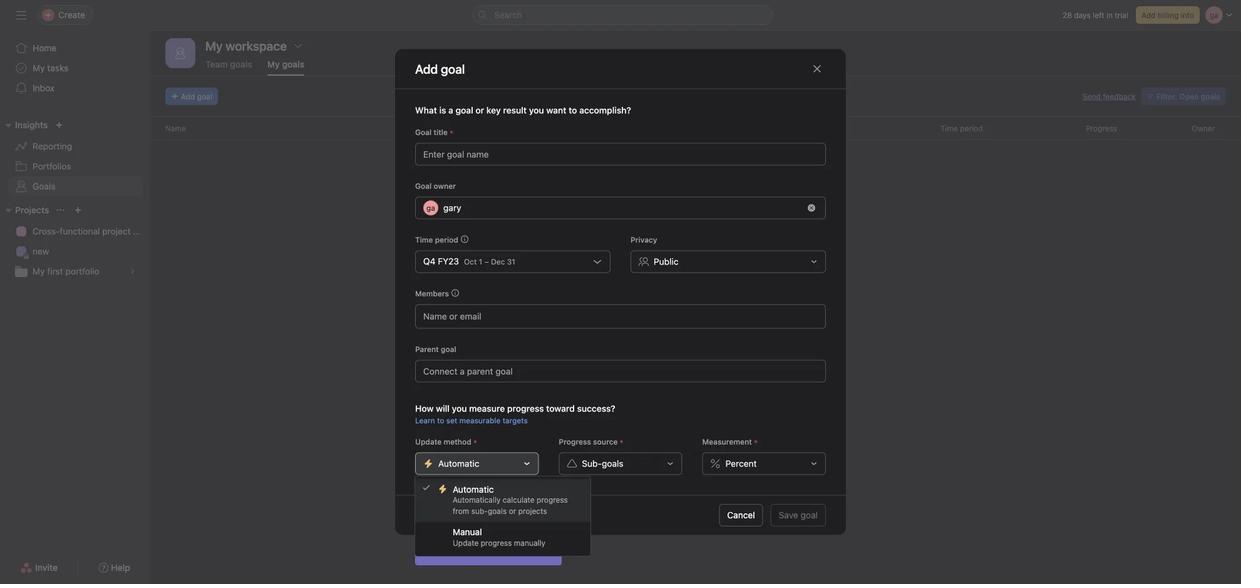 Task type: locate. For each thing, give the bounding box(es) containing it.
my inside global element
[[33, 63, 45, 73]]

sub- down automatically
[[471, 508, 488, 516]]

cross-functional project plan link
[[8, 222, 150, 242]]

ga
[[427, 204, 435, 213]]

automatic
[[438, 459, 479, 469], [453, 485, 494, 495]]

required image up sub-goals dropdown button
[[618, 439, 625, 446]]

add goal
[[415, 61, 465, 76]]

1 vertical spatial add
[[181, 92, 195, 101]]

0 vertical spatial you
[[529, 105, 544, 116]]

1
[[479, 258, 482, 267]]

home link
[[8, 38, 143, 58]]

want
[[546, 105, 566, 116]]

from
[[453, 508, 469, 516]]

goal
[[197, 92, 212, 101], [456, 105, 473, 116], [620, 322, 640, 334], [441, 345, 456, 354], [801, 511, 818, 521]]

automatic inside dropdown button
[[438, 459, 479, 469]]

manual
[[453, 528, 482, 538]]

you inside how will you measure progress toward success? learn to set measurable targets
[[452, 404, 467, 414]]

don't
[[625, 292, 660, 309]]

a right the is
[[449, 105, 453, 116]]

2 horizontal spatial add
[[1142, 11, 1156, 19]]

0 vertical spatial goal
[[415, 128, 432, 137]]

1 vertical spatial filters
[[696, 362, 719, 372]]

goal right save
[[801, 511, 818, 521]]

progress down projects.
[[481, 539, 512, 548]]

send
[[1083, 92, 1101, 101]]

filters right clear
[[696, 362, 719, 372]]

1 goal from the top
[[415, 128, 432, 137]]

toward success?
[[546, 404, 615, 414]]

automatic inside "automatic automatically calculate progress from sub-goals or projects"
[[453, 485, 494, 495]]

inbox link
[[8, 78, 143, 98]]

progress up targets
[[507, 404, 544, 414]]

targets
[[503, 417, 528, 426]]

dec
[[491, 258, 505, 267]]

info
[[1181, 11, 1194, 19]]

2 goal from the top
[[415, 182, 432, 191]]

progress inside "automatic automatically calculate progress from sub-goals or projects"
[[537, 496, 568, 505]]

add for add a goal or clear your filters to see all goals.
[[592, 322, 610, 334]]

add goal button
[[165, 88, 218, 105]]

filters inside button
[[696, 362, 719, 372]]

0 vertical spatial to
[[730, 322, 739, 334]]

1 vertical spatial goal
[[415, 182, 432, 191]]

goals inside team goals link
[[230, 59, 252, 70]]

parent
[[415, 345, 439, 354]]

plan
[[133, 226, 150, 237]]

team goals link
[[205, 59, 252, 76]]

projects
[[518, 508, 547, 516]]

goal owner
[[415, 182, 456, 191]]

1 vertical spatial required image
[[471, 439, 479, 446]]

Name or email text field
[[423, 309, 491, 324]]

my down my workspace
[[267, 59, 280, 70]]

add inside add billing info button
[[1142, 11, 1156, 19]]

will
[[436, 404, 450, 414]]

percent
[[726, 459, 757, 469]]

to inside how will you measure progress toward success? learn to set measurable targets
[[437, 417, 444, 426]]

you left "want"
[[529, 105, 544, 116]]

1 horizontal spatial add
[[592, 322, 610, 334]]

1 vertical spatial time period
[[415, 236, 458, 245]]

or down "calculate" on the bottom left of the page
[[509, 508, 516, 516]]

to for see
[[730, 322, 739, 334]]

q4 fy23 oct 1 – dec 31
[[423, 256, 515, 267]]

save
[[779, 511, 798, 521]]

2 vertical spatial add
[[592, 322, 610, 334]]

0 vertical spatial progress
[[1086, 124, 1117, 133]]

add up name
[[181, 92, 195, 101]]

goal right parent at the bottom
[[441, 345, 456, 354]]

1 horizontal spatial required image
[[752, 439, 760, 446]]

required image for percent
[[752, 439, 760, 446]]

0 vertical spatial sub-
[[471, 508, 488, 516]]

1 required image from the left
[[618, 439, 625, 446]]

or
[[476, 105, 484, 116], [642, 322, 652, 334], [509, 508, 516, 516], [468, 519, 477, 529]]

1 vertical spatial update
[[453, 539, 479, 548]]

1 horizontal spatial progress
[[1086, 124, 1117, 133]]

goal right the is
[[456, 105, 473, 116]]

0 horizontal spatial progress
[[559, 438, 591, 447]]

trial
[[1115, 11, 1129, 19]]

privacy
[[631, 236, 657, 245]]

1 vertical spatial automatic
[[453, 485, 494, 495]]

0 vertical spatial goals
[[33, 181, 55, 192]]

new link
[[8, 242, 143, 262]]

search
[[494, 10, 522, 20]]

automatic up automatically
[[453, 485, 494, 495]]

1 vertical spatial sub-
[[425, 519, 444, 529]]

my left first
[[33, 266, 45, 277]]

reporting
[[33, 141, 72, 152]]

you up set
[[452, 404, 467, 414]]

progress up "sub-"
[[559, 438, 591, 447]]

1 horizontal spatial required image
[[471, 439, 479, 446]]

title
[[434, 128, 448, 137]]

or down "by"
[[468, 519, 477, 529]]

0 horizontal spatial time period
[[415, 236, 458, 245]]

–
[[485, 258, 489, 267]]

add for add billing info
[[1142, 11, 1156, 19]]

automatic down method
[[438, 459, 479, 469]]

insights element
[[0, 114, 150, 199]]

progress inside manual update progress manually
[[481, 539, 512, 548]]

0 horizontal spatial required image
[[618, 439, 625, 446]]

my first portfolio link
[[8, 262, 143, 282]]

goals for my goals
[[282, 59, 304, 70]]

0 horizontal spatial sub-
[[425, 519, 444, 529]]

public button
[[631, 251, 826, 273]]

goals inside 'link'
[[33, 181, 55, 192]]

1 vertical spatial period
[[435, 236, 458, 245]]

add left 'billing'
[[1142, 11, 1156, 19]]

required image for method
[[471, 439, 479, 446]]

1 vertical spatial progress
[[559, 438, 591, 447]]

1 vertical spatial goals
[[425, 491, 448, 502]]

required image up percent dropdown button
[[752, 439, 760, 446]]

0 vertical spatial add
[[1142, 11, 1156, 19]]

required image
[[618, 439, 625, 446], [752, 439, 760, 446]]

clear
[[654, 322, 676, 334]]

goals for team goals
[[230, 59, 252, 70]]

goals inside goals can be automatically updated by the progress of sub-goals or projects.
[[425, 491, 448, 502]]

goal for goal owner
[[415, 182, 432, 191]]

progress up projects
[[537, 496, 568, 505]]

my inside projects element
[[33, 266, 45, 277]]

add billing info button
[[1136, 6, 1200, 24]]

to left see at the right bottom
[[730, 322, 739, 334]]

1 horizontal spatial you
[[529, 105, 544, 116]]

2 required image from the left
[[752, 439, 760, 446]]

percent button
[[703, 453, 826, 476]]

update down learn
[[415, 438, 442, 447]]

own
[[663, 292, 691, 309]]

progress down automatically
[[489, 505, 524, 515]]

required image
[[448, 129, 455, 136], [471, 439, 479, 446]]

days
[[1074, 11, 1091, 19]]

got it button
[[521, 539, 552, 556]]

1 horizontal spatial sub-
[[471, 508, 488, 516]]

my
[[267, 59, 280, 70], [33, 63, 45, 73], [33, 266, 45, 277]]

goals can be automatically updated by the progress of sub-goals or projects.
[[425, 491, 535, 529]]

my workspace
[[205, 38, 287, 53]]

filters
[[702, 322, 727, 334], [696, 362, 719, 372]]

insights button
[[0, 118, 48, 133]]

goal left the owner
[[415, 182, 432, 191]]

goals
[[230, 59, 252, 70], [282, 59, 304, 70], [602, 459, 624, 469], [488, 508, 507, 516], [444, 519, 466, 529]]

add inside add goal 'button'
[[181, 92, 195, 101]]

0 horizontal spatial a
[[449, 105, 453, 116]]

to left set
[[437, 417, 444, 426]]

0 horizontal spatial time
[[415, 236, 433, 245]]

goal inside button
[[801, 511, 818, 521]]

0 vertical spatial required image
[[448, 129, 455, 136]]

goals inside sub-goals dropdown button
[[602, 459, 624, 469]]

update
[[415, 438, 442, 447], [453, 539, 479, 548]]

progress down send feedback link on the top right of the page
[[1086, 124, 1117, 133]]

name
[[165, 124, 186, 133]]

0 horizontal spatial goals
[[33, 181, 55, 192]]

period
[[960, 124, 983, 133], [435, 236, 458, 245]]

progress source
[[559, 438, 618, 447]]

my left tasks
[[33, 63, 45, 73]]

all
[[760, 322, 770, 334]]

members
[[415, 290, 449, 298]]

0 vertical spatial period
[[960, 124, 983, 133]]

add down you
[[592, 322, 610, 334]]

0 vertical spatial automatic
[[438, 459, 479, 469]]

filters right your
[[702, 322, 727, 334]]

1 horizontal spatial a
[[612, 322, 618, 334]]

team goals
[[205, 59, 252, 70]]

goals down portfolios
[[33, 181, 55, 192]]

projects button
[[0, 203, 49, 218]]

1 vertical spatial you
[[452, 404, 467, 414]]

1 horizontal spatial time
[[941, 124, 958, 133]]

goals for goals
[[33, 181, 55, 192]]

update down manual
[[453, 539, 479, 548]]

got it
[[527, 543, 546, 552]]

open goals
[[722, 292, 795, 309]]

0 vertical spatial filters
[[702, 322, 727, 334]]

goal down team
[[197, 92, 212, 101]]

time period
[[941, 124, 983, 133], [415, 236, 458, 245]]

1 vertical spatial to
[[437, 417, 444, 426]]

goals inside my goals link
[[282, 59, 304, 70]]

required image for sub-goals
[[618, 439, 625, 446]]

0 horizontal spatial update
[[415, 438, 442, 447]]

0 horizontal spatial required image
[[448, 129, 455, 136]]

global element
[[0, 31, 150, 106]]

0 horizontal spatial add
[[181, 92, 195, 101]]

goals inside goals can be automatically updated by the progress of sub-goals or projects.
[[444, 519, 466, 529]]

a down you
[[612, 322, 618, 334]]

sub- down updated
[[425, 519, 444, 529]]

1 horizontal spatial update
[[453, 539, 479, 548]]

0 vertical spatial a
[[449, 105, 453, 116]]

0 vertical spatial time period
[[941, 124, 983, 133]]

sub- inside "automatic automatically calculate progress from sub-goals or projects"
[[471, 508, 488, 516]]

be
[[467, 491, 478, 502]]

1 horizontal spatial to
[[730, 322, 739, 334]]

0 vertical spatial time
[[941, 124, 958, 133]]

31
[[507, 258, 515, 267]]

goal inside 'button'
[[197, 92, 212, 101]]

goal left the title
[[415, 128, 432, 137]]

clear
[[673, 362, 694, 372]]

calculate
[[503, 496, 535, 505]]

1 horizontal spatial goals
[[425, 491, 448, 502]]

0 horizontal spatial you
[[452, 404, 467, 414]]

tasks
[[47, 63, 68, 73]]

my goals
[[267, 59, 304, 70]]

0 horizontal spatial to
[[437, 417, 444, 426]]

Connect a parent goal text field
[[415, 360, 826, 383]]

goals up updated
[[425, 491, 448, 502]]

1 horizontal spatial time period
[[941, 124, 983, 133]]



Task type: describe. For each thing, give the bounding box(es) containing it.
update inside manual update progress manually
[[453, 539, 479, 548]]

remove image
[[808, 204, 815, 212]]

insights
[[15, 120, 48, 130]]

projects.
[[479, 519, 514, 529]]

or inside "automatic automatically calculate progress from sub-goals or projects"
[[509, 508, 516, 516]]

progress for progress
[[1086, 124, 1117, 133]]

you
[[597, 292, 622, 309]]

to for set
[[437, 417, 444, 426]]

left
[[1093, 11, 1105, 19]]

save goal
[[779, 511, 818, 521]]

measurement
[[703, 438, 752, 447]]

by
[[461, 505, 471, 515]]

my tasks
[[33, 63, 68, 73]]

what
[[415, 105, 437, 116]]

my for my tasks
[[33, 63, 45, 73]]

progress inside how will you measure progress toward success? learn to set measurable targets
[[507, 404, 544, 414]]

close this dialog image
[[812, 64, 822, 74]]

set
[[446, 417, 457, 426]]

or left clear
[[642, 322, 652, 334]]

got
[[527, 543, 539, 552]]

is
[[439, 105, 446, 116]]

sub- inside goals can be automatically updated by the progress of sub-goals or projects.
[[425, 519, 444, 529]]

cancel button
[[719, 505, 763, 527]]

sub-goals
[[582, 459, 624, 469]]

the
[[473, 505, 486, 515]]

automatic for automatic
[[438, 459, 479, 469]]

cancel
[[727, 511, 755, 521]]

gary
[[443, 203, 461, 213]]

fy23
[[438, 256, 459, 267]]

goal for parent goal
[[441, 345, 456, 354]]

progress inside goals can be automatically updated by the progress of sub-goals or projects.
[[489, 505, 524, 515]]

search list box
[[473, 5, 773, 25]]

you don't own any open goals
[[597, 292, 795, 309]]

functional
[[60, 226, 100, 237]]

28 days left in trial
[[1063, 11, 1129, 19]]

billing
[[1158, 11, 1179, 19]]

update method
[[415, 438, 471, 447]]

project
[[102, 226, 131, 237]]

measure
[[469, 404, 505, 414]]

1 horizontal spatial period
[[960, 124, 983, 133]]

1 vertical spatial time
[[415, 236, 433, 245]]

public
[[654, 257, 679, 267]]

my first portfolio
[[33, 266, 99, 277]]

owner
[[1192, 124, 1215, 133]]

owner
[[434, 182, 456, 191]]

projects
[[15, 205, 49, 215]]

search button
[[473, 5, 773, 25]]

or left the key
[[476, 105, 484, 116]]

add billing info
[[1142, 11, 1194, 19]]

goal for goal title
[[415, 128, 432, 137]]

team
[[205, 59, 228, 70]]

inbox
[[33, 83, 55, 93]]

can
[[451, 491, 465, 502]]

my for my goals
[[267, 59, 280, 70]]

goals for sub-goals
[[602, 459, 624, 469]]

measurable
[[460, 417, 501, 426]]

0 horizontal spatial period
[[435, 236, 458, 245]]

goals inside "automatic automatically calculate progress from sub-goals or projects"
[[488, 508, 507, 516]]

to accomplish?
[[569, 105, 631, 116]]

28
[[1063, 11, 1072, 19]]

updated
[[425, 505, 459, 515]]

portfolio
[[65, 266, 99, 277]]

automatically
[[480, 491, 534, 502]]

goal for add goal
[[197, 92, 212, 101]]

new
[[33, 246, 49, 257]]

source
[[593, 438, 618, 447]]

goals can be automatically updated by the progress of sub-goals or projects. tooltip
[[415, 479, 562, 566]]

sub-goals button
[[559, 453, 682, 476]]

sub-
[[582, 459, 602, 469]]

manual update progress manually
[[453, 528, 546, 548]]

portfolios
[[33, 161, 71, 172]]

add for add goal
[[181, 92, 195, 101]]

of
[[527, 505, 535, 515]]

feedback
[[1103, 92, 1136, 101]]

send feedback link
[[1083, 91, 1136, 102]]

learn to set measurable targets link
[[415, 417, 528, 426]]

Enter goal name text field
[[415, 143, 826, 166]]

clear filters
[[673, 362, 719, 372]]

parent goal
[[415, 345, 456, 354]]

progress for progress source
[[559, 438, 591, 447]]

invite
[[35, 563, 58, 574]]

invite button
[[12, 557, 66, 580]]

goals link
[[8, 177, 143, 197]]

cross-functional project plan
[[33, 226, 150, 237]]

1 vertical spatial a
[[612, 322, 618, 334]]

goal down 'don't'
[[620, 322, 640, 334]]

first
[[47, 266, 63, 277]]

your
[[679, 322, 699, 334]]

automatic for automatic automatically calculate progress from sub-goals or projects
[[453, 485, 494, 495]]

cross-
[[33, 226, 60, 237]]

q4
[[423, 256, 436, 267]]

send feedback
[[1083, 92, 1136, 101]]

portfolios link
[[8, 157, 143, 177]]

projects element
[[0, 199, 150, 284]]

goals.
[[773, 322, 800, 334]]

home
[[33, 43, 57, 53]]

oct
[[464, 258, 477, 267]]

clear filters button
[[664, 356, 727, 378]]

what is a goal or key result you want to accomplish?
[[415, 105, 631, 116]]

or inside goals can be automatically updated by the progress of sub-goals or projects.
[[468, 519, 477, 529]]

add a goal or clear your filters to see all goals.
[[592, 322, 800, 334]]

my for my first portfolio
[[33, 266, 45, 277]]

goal title
[[415, 128, 448, 137]]

learn
[[415, 417, 435, 426]]

reporting link
[[8, 137, 143, 157]]

goals for goals can be automatically updated by the progress of sub-goals or projects.
[[425, 491, 448, 502]]

0 vertical spatial update
[[415, 438, 442, 447]]

goal for save goal
[[801, 511, 818, 521]]

required image for title
[[448, 129, 455, 136]]

automatic button
[[415, 453, 539, 476]]

save goal button
[[771, 505, 826, 527]]

see
[[742, 322, 758, 334]]

hide sidebar image
[[16, 10, 26, 20]]



Task type: vqa. For each thing, say whether or not it's contained in the screenshot.
Remove from starred image
no



